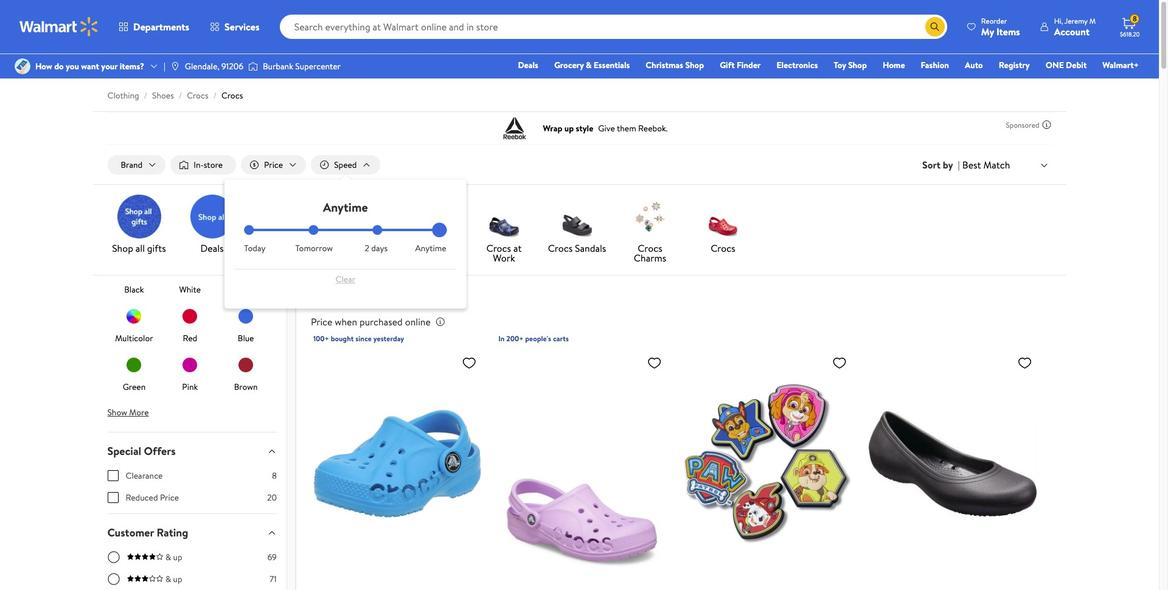 Task type: locate. For each thing, give the bounding box(es) containing it.
kids crocs link
[[399, 195, 463, 256]]

deals link left grocery
[[513, 58, 544, 72]]

one debit link
[[1040, 58, 1092, 72]]

charms
[[634, 251, 666, 265]]

gifts
[[147, 242, 166, 255]]

price inside special offers group
[[160, 492, 179, 504]]

customer rating button
[[98, 514, 286, 551]]

0 vertical spatial deals link
[[513, 58, 544, 72]]

crocs charms link
[[618, 195, 682, 265]]

| right by
[[958, 158, 960, 172]]

price inside price dropdown button
[[264, 159, 283, 171]]

0 horizontal spatial  image
[[170, 61, 180, 71]]

sandals
[[575, 242, 606, 255]]

2 / from the left
[[179, 89, 182, 102]]

sort by |
[[922, 158, 960, 172]]

pink button
[[179, 354, 201, 393]]

white
[[179, 284, 201, 296]]

 image
[[248, 60, 258, 72], [170, 61, 180, 71]]

0 horizontal spatial deals link
[[180, 195, 244, 256]]

departments
[[133, 20, 189, 33]]

christmas shop
[[646, 59, 704, 71]]

8 up $618.20
[[1133, 14, 1137, 24]]

0 vertical spatial & up
[[165, 551, 182, 563]]

2 horizontal spatial /
[[213, 89, 217, 102]]

1 horizontal spatial deals link
[[513, 58, 544, 72]]

 image right 91206
[[248, 60, 258, 72]]

green button
[[123, 354, 146, 393]]

gift finder
[[720, 59, 761, 71]]

crocs
[[187, 89, 208, 102], [221, 89, 243, 102], [358, 242, 383, 255], [429, 242, 453, 255], [486, 242, 511, 255], [548, 242, 573, 255], [638, 242, 662, 255], [711, 242, 735, 255], [273, 251, 297, 265]]

price when purchased online
[[311, 315, 431, 329]]

price up 100+
[[311, 315, 332, 329]]

special
[[107, 444, 141, 459]]

|
[[164, 60, 165, 72], [958, 158, 960, 172]]

green
[[123, 381, 146, 393]]

today
[[244, 242, 266, 254]]

when
[[335, 315, 357, 329]]

0 vertical spatial price
[[264, 159, 283, 171]]

1 / from the left
[[144, 89, 147, 102]]

purchased
[[360, 315, 403, 329]]

shop all gifts
[[112, 242, 166, 255]]

1 & up from the top
[[165, 551, 182, 563]]

 image left glendale,
[[170, 61, 180, 71]]

crocs work vf image
[[482, 195, 526, 239]]

None range field
[[244, 229, 447, 231]]

anytime up how fast do you want your order? option group
[[323, 199, 368, 215]]

white button
[[179, 257, 201, 296]]

you
[[66, 60, 79, 72]]

womens
[[267, 242, 303, 255]]

brown
[[234, 381, 258, 393]]

reduced
[[126, 492, 158, 504]]

one
[[1046, 59, 1064, 71]]

2 horizontal spatial crocs link
[[691, 195, 755, 256]]

finder
[[737, 59, 761, 71]]

legal information image
[[436, 317, 445, 327]]

2 horizontal spatial price
[[311, 315, 332, 329]]

hi, jeremy m account
[[1054, 16, 1096, 38]]

1 horizontal spatial 8
[[1133, 14, 1137, 24]]

do
[[54, 60, 64, 72]]

8 up 20
[[272, 470, 277, 482]]

1 horizontal spatial shop
[[685, 59, 704, 71]]

 image for burbank supercenter
[[248, 60, 258, 72]]

crocs down crocs charms image
[[638, 242, 662, 255]]

1 horizontal spatial price
[[264, 159, 283, 171]]

burbank
[[263, 60, 293, 72]]

&
[[586, 59, 592, 71], [165, 551, 171, 563], [165, 573, 171, 585]]

& up for 71
[[165, 573, 182, 585]]

crocs charms image
[[628, 195, 672, 239]]

Walmart Site-Wide search field
[[280, 15, 947, 39]]

shop right toy
[[848, 59, 867, 71]]

burbank supercenter
[[263, 60, 341, 72]]

price right reduced
[[160, 492, 179, 504]]

items?
[[120, 60, 144, 72]]

0 vertical spatial up
[[173, 551, 182, 563]]

1 up from the top
[[173, 551, 182, 563]]

grocery
[[554, 59, 584, 71]]

shop right christmas
[[685, 59, 704, 71]]

1 vertical spatial 8
[[272, 470, 277, 482]]

0 horizontal spatial |
[[164, 60, 165, 72]]

since
[[355, 333, 372, 344]]

customer
[[107, 525, 154, 540]]

grocery & essentials link
[[549, 58, 635, 72]]

color group
[[107, 252, 277, 398]]

100+
[[313, 333, 329, 344]]

customer rating tab
[[98, 514, 286, 551]]

customer rating option group
[[107, 551, 277, 590]]

deals down shop all 'image'
[[200, 242, 224, 255]]

8 for 8
[[272, 470, 277, 482]]

best
[[962, 158, 981, 171]]

1 vertical spatial price
[[311, 315, 332, 329]]

womens crocs image
[[263, 195, 307, 239]]

gift finder link
[[714, 58, 766, 72]]

shop left the all
[[112, 242, 133, 255]]

| inside sort and filter section 'element'
[[958, 158, 960, 172]]

bought
[[331, 333, 354, 344]]

1 horizontal spatial /
[[179, 89, 182, 102]]

crocs right mens
[[358, 242, 383, 255]]

2 & up from the top
[[165, 573, 182, 585]]

20
[[267, 492, 277, 504]]

anytime down anytime option
[[415, 242, 446, 254]]

crocs sandals
[[548, 242, 606, 255]]

special offers tab
[[98, 433, 286, 470]]

0 horizontal spatial /
[[144, 89, 147, 102]]

8 inside the 8 $618.20
[[1133, 14, 1137, 24]]

crocs right the today
[[273, 251, 297, 265]]

auto
[[965, 59, 983, 71]]

walmart+ link
[[1097, 58, 1144, 72]]

None checkbox
[[107, 470, 118, 481], [107, 492, 118, 503], [107, 470, 118, 481], [107, 492, 118, 503]]

deals left grocery
[[518, 59, 538, 71]]

1 vertical spatial & up
[[165, 573, 182, 585]]

registry
[[999, 59, 1030, 71]]

in 200+ people's carts
[[498, 333, 569, 344]]

/ right 'shoes'
[[179, 89, 182, 102]]

ad disclaimer and feedback for skylinedisplayad image
[[1042, 120, 1052, 130]]

days
[[371, 242, 388, 254]]

71
[[270, 573, 277, 585]]

$618.20
[[1120, 30, 1140, 38]]

womens crocs link
[[253, 195, 317, 265]]

1 vertical spatial deals link
[[180, 195, 244, 256]]

0 horizontal spatial 8
[[272, 470, 277, 482]]

1 horizontal spatial |
[[958, 158, 960, 172]]

clear button
[[244, 270, 447, 289]]

price up womens crocs image
[[264, 159, 283, 171]]

search icon image
[[930, 22, 940, 32]]

reduced price
[[126, 492, 179, 504]]

2 vertical spatial &
[[165, 573, 171, 585]]

1 vertical spatial &
[[165, 551, 171, 563]]

clothing link
[[107, 89, 139, 102]]

 image
[[15, 58, 30, 74]]

deals link left "today" "option"
[[180, 195, 244, 256]]

0 horizontal spatial deals
[[200, 242, 224, 255]]

| up 'shoes'
[[164, 60, 165, 72]]

shop all gifts link
[[107, 195, 171, 256]]

1 horizontal spatial anytime
[[415, 242, 446, 254]]

69
[[267, 551, 277, 563]]

 image for glendale, 91206
[[170, 61, 180, 71]]

1 vertical spatial up
[[173, 573, 182, 585]]

2 days
[[365, 242, 388, 254]]

0 horizontal spatial shop
[[112, 242, 133, 255]]

1 vertical spatial anytime
[[415, 242, 446, 254]]

8 inside special offers group
[[272, 470, 277, 482]]

1 vertical spatial |
[[958, 158, 960, 172]]

2 vertical spatial price
[[160, 492, 179, 504]]

0 vertical spatial &
[[586, 59, 592, 71]]

2 horizontal spatial shop
[[848, 59, 867, 71]]

1 horizontal spatial  image
[[248, 60, 258, 72]]

shop all crocs image
[[701, 195, 745, 239]]

1 vertical spatial deals
[[200, 242, 224, 255]]

anytime inside how fast do you want your order? option group
[[415, 242, 446, 254]]

blue button
[[235, 305, 257, 344]]

sort
[[922, 158, 941, 172]]

/ down glendale, 91206
[[213, 89, 217, 102]]

crocs left at
[[486, 242, 511, 255]]

mens
[[333, 242, 356, 255]]

crocs inside crocs charms
[[638, 242, 662, 255]]

blue
[[238, 332, 254, 344]]

debit
[[1066, 59, 1087, 71]]

2 up from the top
[[173, 573, 182, 585]]

up for 69
[[173, 551, 182, 563]]

0 horizontal spatial price
[[160, 492, 179, 504]]

crocs link
[[187, 89, 208, 102], [221, 89, 243, 102], [691, 195, 755, 256]]

auto link
[[959, 58, 988, 72]]

None radio
[[373, 225, 382, 235]]

crocs charms
[[634, 242, 666, 265]]

up
[[173, 551, 182, 563], [173, 573, 182, 585]]

anytime
[[323, 199, 368, 215], [415, 242, 446, 254]]

0 vertical spatial 8
[[1133, 14, 1137, 24]]

sort and filter section element
[[93, 145, 1066, 184]]

Today radio
[[244, 225, 254, 235]]

0 vertical spatial anytime
[[323, 199, 368, 215]]

/ left 'shoes'
[[144, 89, 147, 102]]

1 horizontal spatial deals
[[518, 59, 538, 71]]

shop all image
[[190, 195, 234, 239]]

best match
[[962, 158, 1010, 171]]

online
[[405, 315, 431, 329]]



Task type: vqa. For each thing, say whether or not it's contained in the screenshot.
want
yes



Task type: describe. For each thing, give the bounding box(es) containing it.
crocs inside 'womens crocs'
[[273, 251, 297, 265]]

0 vertical spatial deals
[[518, 59, 538, 71]]

services
[[225, 20, 260, 33]]

Tomorrow radio
[[308, 225, 318, 235]]

4 out of 5 stars and up, 69 items radio
[[107, 551, 120, 563]]

black
[[124, 284, 144, 296]]

electronics
[[777, 59, 818, 71]]

multicolor
[[115, 332, 153, 344]]

0 vertical spatial |
[[164, 60, 165, 72]]

crocs toddler & kids baya clog image
[[313, 350, 481, 578]]

home
[[883, 59, 905, 71]]

carts
[[553, 333, 569, 344]]

speed
[[334, 159, 357, 171]]

offers
[[144, 444, 176, 459]]

crocs inside "crocs at work"
[[486, 242, 511, 255]]

0 horizontal spatial crocs link
[[187, 89, 208, 102]]

toy
[[834, 59, 846, 71]]

91206
[[221, 60, 243, 72]]

0 horizontal spatial anytime
[[323, 199, 368, 215]]

store
[[204, 159, 223, 171]]

crocs down the shop all crocs image on the top right of the page
[[711, 242, 735, 255]]

reorder
[[981, 16, 1007, 26]]

shop for christmas shop
[[685, 59, 704, 71]]

glendale,
[[185, 60, 219, 72]]

special offers group
[[107, 470, 277, 514]]

crocs inside 'link'
[[358, 242, 383, 255]]

my
[[981, 25, 994, 38]]

multicolor button
[[115, 305, 153, 344]]

in-store
[[194, 159, 223, 171]]

grocery & essentials
[[554, 59, 630, 71]]

sponsored
[[1006, 120, 1039, 130]]

clothing / shoes / crocs / crocs
[[107, 89, 243, 102]]

at
[[513, 242, 522, 255]]

special offers button
[[98, 433, 286, 470]]

registry link
[[993, 58, 1035, 72]]

in-store button
[[170, 155, 236, 175]]

add to favorites list, paw patrol jibbitz 5 pack image
[[832, 355, 847, 371]]

mens crocs
[[333, 242, 383, 255]]

shoes link
[[152, 89, 174, 102]]

glendale, 91206
[[185, 60, 243, 72]]

show more
[[107, 406, 149, 419]]

paw patrol jibbitz 5 pack image
[[684, 350, 852, 578]]

100+ bought since yesterday
[[313, 333, 404, 344]]

hi,
[[1054, 16, 1063, 26]]

all
[[136, 242, 145, 255]]

people's
[[525, 333, 551, 344]]

crocs sandals image
[[555, 195, 599, 239]]

up for 71
[[173, 573, 182, 585]]

& for 69
[[165, 551, 171, 563]]

2
[[365, 242, 369, 254]]

best match button
[[960, 157, 1052, 173]]

Search search field
[[280, 15, 947, 39]]

how fast do you want your order? option group
[[244, 225, 447, 254]]

items
[[996, 25, 1020, 38]]

200+
[[506, 333, 523, 344]]

crocs sandals link
[[545, 195, 609, 256]]

crocs down anytime option
[[429, 242, 453, 255]]

crocs left sandals
[[548, 242, 573, 255]]

8 for 8 $618.20
[[1133, 14, 1137, 24]]

special offers
[[107, 444, 176, 459]]

toy shop link
[[828, 58, 872, 72]]

crocs down 91206
[[221, 89, 243, 102]]

crocs at work link
[[472, 195, 536, 265]]

shoes
[[152, 89, 174, 102]]

shop all gifts image
[[117, 195, 161, 239]]

services button
[[200, 12, 270, 41]]

supercenter
[[295, 60, 341, 72]]

Anytime radio
[[437, 225, 447, 235]]

departments button
[[108, 12, 200, 41]]

kids crocs image
[[409, 195, 453, 239]]

customer rating
[[107, 525, 188, 540]]

& for 71
[[165, 573, 171, 585]]

clothing
[[107, 89, 139, 102]]

work
[[493, 251, 515, 265]]

mens crocs link
[[326, 195, 390, 256]]

clearance
[[126, 470, 163, 482]]

toy shop
[[834, 59, 867, 71]]

price for price when purchased online
[[311, 315, 332, 329]]

clear
[[336, 273, 355, 285]]

add to favorites list, crocs unisex baya clog sandal image
[[647, 355, 662, 371]]

add to favorites list, crocs at work women's slip resistant flat work shoes image
[[1018, 355, 1032, 371]]

price button
[[241, 155, 306, 175]]

crocs unisex baya clog sandal image
[[498, 350, 667, 578]]

3 / from the left
[[213, 89, 217, 102]]

tomorrow
[[295, 242, 333, 254]]

one debit
[[1046, 59, 1087, 71]]

essentials
[[594, 59, 630, 71]]

price for price
[[264, 159, 283, 171]]

match
[[983, 158, 1010, 171]]

3 out of 5 stars and up, 71 items radio
[[107, 573, 120, 585]]

how do you want your items?
[[35, 60, 144, 72]]

christmas
[[646, 59, 683, 71]]

fashion link
[[915, 58, 955, 72]]

crocs down glendale,
[[187, 89, 208, 102]]

1 horizontal spatial crocs link
[[221, 89, 243, 102]]

walmart+
[[1103, 59, 1139, 71]]

black button
[[123, 257, 145, 296]]

pink
[[182, 381, 198, 393]]

& up for 69
[[165, 551, 182, 563]]

jeremy
[[1065, 16, 1088, 26]]

speed button
[[311, 155, 380, 175]]

crocs at work
[[486, 242, 522, 265]]

fashion
[[921, 59, 949, 71]]

want
[[81, 60, 99, 72]]

home link
[[877, 58, 911, 72]]

gift
[[720, 59, 735, 71]]

yesterday
[[373, 333, 404, 344]]

by
[[943, 158, 953, 172]]

mens crocs image
[[336, 195, 380, 239]]

add to favorites list, crocs toddler & kids baya clog image
[[462, 355, 477, 371]]

shop for toy shop
[[848, 59, 867, 71]]

walmart image
[[19, 17, 99, 37]]

crocs at work women's slip resistant flat work shoes image
[[869, 350, 1037, 578]]

brand
[[121, 159, 142, 171]]

kids crocs
[[409, 242, 453, 255]]

rating
[[157, 525, 188, 540]]



